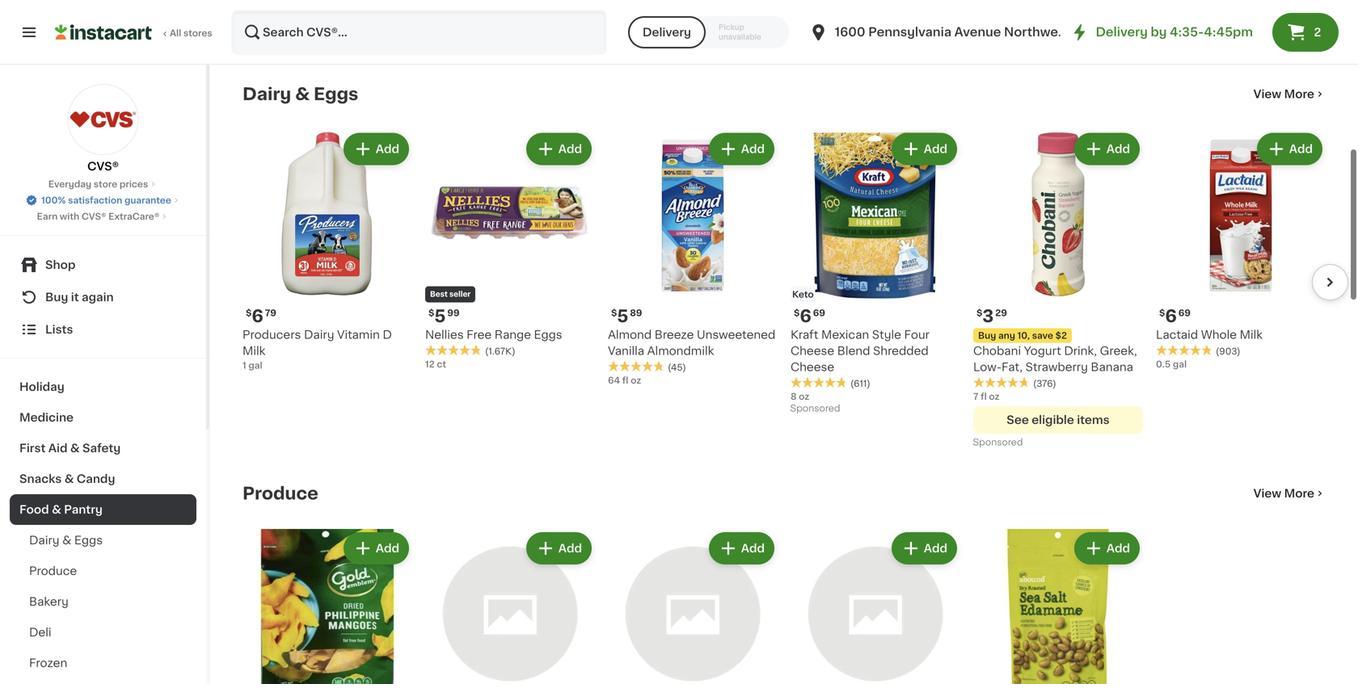 Task type: locate. For each thing, give the bounding box(es) containing it.
prices
[[120, 180, 148, 189]]

deli
[[29, 627, 51, 639]]

2 6 from the left
[[800, 308, 812, 325]]

1 horizontal spatial gal
[[1173, 360, 1187, 369]]

oz inside 11 oz see eligible items see eligible items
[[435, 7, 446, 16]]

1 horizontal spatial 5
[[617, 308, 629, 325]]

1 horizontal spatial produce
[[243, 485, 318, 502]]

99
[[447, 309, 460, 318]]

69 for kraft
[[813, 309, 825, 318]]

delivery by 4:35-4:45pm link
[[1070, 23, 1253, 42]]

sponsored badge image down "7 fl oz"
[[974, 438, 1022, 448]]

cvs® logo image
[[68, 84, 139, 155]]

vitamin
[[337, 329, 380, 341]]

1 vertical spatial produce link
[[10, 556, 196, 587]]

69 for lactaid
[[1179, 309, 1191, 318]]

1 horizontal spatial $ 6 69
[[1159, 308, 1191, 325]]

2 vertical spatial eggs
[[74, 535, 103, 547]]

1 vertical spatial view more
[[1254, 488, 1315, 499]]

delivery by 4:35-4:45pm
[[1096, 26, 1253, 38]]

gal right the 0.5
[[1173, 360, 1187, 369]]

more
[[1284, 88, 1315, 100], [1284, 488, 1315, 499]]

milk up (903)
[[1240, 329, 1263, 341]]

avenue
[[955, 26, 1001, 38]]

4 $ from the left
[[794, 309, 800, 318]]

11
[[425, 7, 433, 16]]

8
[[791, 392, 797, 401]]

oz right 11
[[435, 7, 446, 16]]

1 horizontal spatial eggs
[[314, 86, 358, 102]]

nellies free range eggs
[[425, 329, 563, 341]]

sponsored badge image
[[791, 404, 840, 414], [974, 438, 1022, 448]]

1 vertical spatial view more link
[[1254, 486, 1326, 502]]

chobani
[[974, 345, 1021, 357]]

2 5 from the left
[[617, 308, 629, 325]]

$ left "89" at left top
[[611, 309, 617, 318]]

1 item carousel region from the top
[[220, 123, 1349, 458]]

0 horizontal spatial 5
[[434, 308, 446, 325]]

$ 6 69 for kraft
[[794, 308, 825, 325]]

$ up lactaid
[[1159, 309, 1165, 318]]

1 horizontal spatial buy
[[978, 331, 996, 340]]

12 ct
[[425, 360, 446, 369]]

$ left 79
[[246, 309, 252, 318]]

1 view more link from the top
[[1254, 86, 1326, 102]]

6 up lactaid
[[1165, 308, 1177, 325]]

&
[[295, 86, 310, 102], [70, 443, 80, 454], [64, 474, 74, 485], [52, 505, 61, 516], [62, 535, 71, 547]]

oz right 8
[[799, 392, 810, 401]]

0 vertical spatial view more link
[[1254, 86, 1326, 102]]

safety
[[82, 443, 121, 454]]

produce
[[243, 485, 318, 502], [29, 566, 77, 577]]

$ down best
[[429, 309, 434, 318]]

1 5 from the left
[[434, 308, 446, 325]]

gal
[[1173, 360, 1187, 369], [249, 361, 262, 370]]

buy inside item carousel region
[[978, 331, 996, 340]]

$ inside '$ 6 79'
[[246, 309, 252, 318]]

almondmilk
[[647, 345, 714, 357]]

1 vertical spatial more
[[1284, 488, 1315, 499]]

oz right 7
[[989, 392, 1000, 401]]

1 $ 6 69 from the left
[[794, 308, 825, 325]]

0 vertical spatial more
[[1284, 88, 1315, 100]]

items
[[346, 13, 379, 24], [712, 13, 744, 24], [1260, 13, 1293, 24], [894, 29, 927, 41], [1077, 415, 1110, 426]]

1 horizontal spatial 69
[[1179, 309, 1191, 318]]

2 horizontal spatial dairy
[[304, 329, 334, 341]]

64 fl oz
[[608, 376, 641, 385]]

1 vertical spatial fl
[[981, 392, 987, 401]]

2 more from the top
[[1284, 488, 1315, 499]]

$ inside $ 5 89
[[611, 309, 617, 318]]

1 horizontal spatial see eligible items
[[1007, 415, 1110, 426]]

milk
[[1240, 329, 1263, 341], [243, 345, 266, 357]]

5 $ from the left
[[977, 309, 983, 318]]

kraft
[[791, 329, 819, 341]]

eligible
[[301, 13, 343, 24], [666, 13, 709, 24], [1215, 13, 1257, 24], [849, 29, 892, 41], [1032, 415, 1074, 426]]

cheese down the kraft
[[791, 345, 835, 357]]

1600
[[835, 26, 866, 38]]

view
[[1254, 88, 1282, 100], [1254, 488, 1282, 499]]

1 cheese from the top
[[791, 345, 835, 357]]

2 69 from the left
[[1179, 309, 1191, 318]]

2 view from the top
[[1254, 488, 1282, 499]]

100% satisfaction guarantee
[[41, 196, 171, 205]]

again
[[82, 292, 114, 303]]

1 $ from the left
[[246, 309, 252, 318]]

1 view from the top
[[1254, 88, 1282, 100]]

fl right 64
[[622, 376, 629, 385]]

1 horizontal spatial dairy & eggs link
[[243, 84, 358, 104]]

0 horizontal spatial fl
[[622, 376, 629, 385]]

delivery button
[[628, 16, 706, 49]]

0 vertical spatial item carousel region
[[220, 123, 1349, 458]]

1 horizontal spatial 6
[[800, 308, 812, 325]]

1 more from the top
[[1284, 88, 1315, 100]]

2 horizontal spatial 6
[[1165, 308, 1177, 325]]

1 vertical spatial item carousel region
[[220, 523, 1326, 685]]

delivery for delivery by 4:35-4:45pm
[[1096, 26, 1148, 38]]

0 vertical spatial dairy & eggs
[[243, 86, 358, 102]]

lactaid whole milk
[[1156, 329, 1263, 341]]

view for produce
[[1254, 488, 1282, 499]]

0 vertical spatial sponsored badge image
[[791, 404, 840, 414]]

breeze
[[655, 329, 694, 341]]

6 left 79
[[252, 308, 263, 325]]

buy up 'chobani'
[[978, 331, 996, 340]]

earn with cvs® extracare® link
[[37, 210, 169, 223]]

see
[[276, 13, 298, 24], [641, 13, 664, 24], [1190, 13, 1212, 24], [824, 29, 846, 41], [1007, 415, 1029, 426]]

view more link for produce
[[1254, 486, 1326, 502]]

5 left "89" at left top
[[617, 308, 629, 325]]

29
[[996, 309, 1007, 318]]

1 horizontal spatial delivery
[[1096, 26, 1148, 38]]

0 vertical spatial fl
[[622, 376, 629, 385]]

1 vertical spatial dairy
[[304, 329, 334, 341]]

$ for buy any 10, save $2
[[977, 309, 983, 318]]

79
[[265, 309, 276, 318]]

1
[[243, 361, 246, 370]]

item carousel region containing 6
[[220, 123, 1349, 458]]

$ down the keto
[[794, 309, 800, 318]]

0 vertical spatial buy
[[45, 292, 68, 303]]

item carousel region
[[220, 123, 1349, 458], [220, 523, 1326, 685]]

cheese up 8 oz
[[791, 362, 835, 373]]

mexican
[[821, 329, 869, 341]]

12
[[425, 360, 435, 369]]

$ for kraft mexican style four cheese blend shredded cheese
[[794, 309, 800, 318]]

shop
[[45, 260, 76, 271]]

eligible inside button
[[1032, 415, 1074, 426]]

service type group
[[628, 16, 790, 49]]

0 vertical spatial milk
[[1240, 329, 1263, 341]]

$ 6 69 up the kraft
[[794, 308, 825, 325]]

100%
[[41, 196, 66, 205]]

gal right 1
[[249, 361, 262, 370]]

$ 6 79
[[246, 308, 276, 325]]

3 $ from the left
[[611, 309, 617, 318]]

0 horizontal spatial gal
[[249, 361, 262, 370]]

0 vertical spatial dairy
[[243, 86, 291, 102]]

shredded
[[873, 345, 929, 357]]

$ for lactaid whole milk
[[1159, 309, 1165, 318]]

0 horizontal spatial dairy
[[29, 535, 59, 547]]

$ inside $ 3 29
[[977, 309, 983, 318]]

keto
[[792, 290, 814, 299]]

2 $ 6 69 from the left
[[1159, 308, 1191, 325]]

5 for nellies
[[434, 308, 446, 325]]

7 fl oz
[[974, 392, 1000, 401]]

1 vertical spatial cheese
[[791, 362, 835, 373]]

$ 6 69 up lactaid
[[1159, 308, 1191, 325]]

1 vertical spatial view
[[1254, 488, 1282, 499]]

cvs®
[[87, 161, 119, 172], [82, 212, 106, 221]]

1 view more from the top
[[1254, 88, 1315, 100]]

producers dairy vitamin d milk 1 gal
[[243, 329, 392, 370]]

food
[[19, 505, 49, 516]]

0 horizontal spatial buy
[[45, 292, 68, 303]]

1 vertical spatial produce
[[29, 566, 77, 577]]

dairy & eggs
[[243, 86, 358, 102], [29, 535, 103, 547]]

0 horizontal spatial milk
[[243, 345, 266, 357]]

fl for buy any 10, save $2
[[981, 392, 987, 401]]

everyday store prices
[[48, 180, 148, 189]]

gal inside producers dairy vitamin d milk 1 gal
[[249, 361, 262, 370]]

1 horizontal spatial dairy
[[243, 86, 291, 102]]

1600 pennsylvania avenue northwest
[[835, 26, 1070, 38]]

1 69 from the left
[[813, 309, 825, 318]]

1 horizontal spatial produce link
[[243, 484, 318, 504]]

1 vertical spatial eggs
[[534, 329, 563, 341]]

0 vertical spatial cheese
[[791, 345, 835, 357]]

cheese
[[791, 345, 835, 357], [791, 362, 835, 373]]

5 left "99"
[[434, 308, 446, 325]]

all
[[170, 29, 181, 38]]

item carousel region for dairy & eggs
[[220, 123, 1349, 458]]

1 6 from the left
[[252, 308, 263, 325]]

& for the left dairy & eggs link
[[62, 535, 71, 547]]

6
[[252, 308, 263, 325], [800, 308, 812, 325], [1165, 308, 1177, 325]]

0 vertical spatial view
[[1254, 88, 1282, 100]]

$
[[246, 309, 252, 318], [429, 309, 434, 318], [611, 309, 617, 318], [794, 309, 800, 318], [977, 309, 983, 318], [1159, 309, 1165, 318]]

deli link
[[10, 618, 196, 648]]

None search field
[[231, 10, 607, 55]]

oz
[[435, 7, 446, 16], [631, 376, 641, 385], [799, 392, 810, 401], [989, 392, 1000, 401]]

$ for nellies free range eggs
[[429, 309, 434, 318]]

ct
[[437, 360, 446, 369]]

2 vertical spatial dairy
[[29, 535, 59, 547]]

almond breeze unsweetened vanilla almondmilk
[[608, 329, 776, 357]]

lactaid
[[1156, 329, 1198, 341]]

cvs® up everyday store prices link
[[87, 161, 119, 172]]

earn with cvs® extracare®
[[37, 212, 160, 221]]

dairy & eggs link
[[243, 84, 358, 104], [10, 526, 196, 556]]

2 view more from the top
[[1254, 488, 1315, 499]]

view more
[[1254, 88, 1315, 100], [1254, 488, 1315, 499]]

0 horizontal spatial dairy & eggs link
[[10, 526, 196, 556]]

buy left it
[[45, 292, 68, 303]]

add button
[[345, 134, 408, 164], [528, 134, 590, 164], [711, 134, 773, 164], [893, 134, 956, 164], [1076, 134, 1138, 164], [1259, 134, 1321, 164], [345, 534, 408, 563], [528, 534, 590, 563], [711, 534, 773, 563], [893, 534, 956, 563], [1076, 534, 1138, 563]]

0 horizontal spatial delivery
[[643, 27, 691, 38]]

0 horizontal spatial 6
[[252, 308, 263, 325]]

oz right 64
[[631, 376, 641, 385]]

1 vertical spatial milk
[[243, 345, 266, 357]]

1 vertical spatial dairy & eggs
[[29, 535, 103, 547]]

1 horizontal spatial fl
[[981, 392, 987, 401]]

(45)
[[668, 363, 686, 372]]

range
[[495, 329, 531, 341]]

$2
[[1056, 331, 1067, 340]]

delivery inside button
[[643, 27, 691, 38]]

0 vertical spatial eggs
[[314, 86, 358, 102]]

drink,
[[1064, 345, 1097, 357]]

see eligible items
[[276, 13, 379, 24], [1190, 13, 1293, 24], [1007, 415, 1110, 426]]

(1.67k)
[[485, 347, 516, 356]]

69 up lactaid
[[1179, 309, 1191, 318]]

all stores
[[170, 29, 212, 38]]

sponsored badge image down 8 oz
[[791, 404, 840, 414]]

0 horizontal spatial $ 6 69
[[794, 308, 825, 325]]

item carousel region containing add
[[220, 523, 1326, 685]]

$ inside $ 5 99
[[429, 309, 434, 318]]

100% satisfaction guarantee button
[[25, 191, 181, 207]]

1 vertical spatial buy
[[978, 331, 996, 340]]

6 $ from the left
[[1159, 309, 1165, 318]]

6 up the kraft
[[800, 308, 812, 325]]

bakery link
[[10, 587, 196, 618]]

(611)
[[851, 379, 871, 388]]

fl right 7
[[981, 392, 987, 401]]

produce link
[[243, 484, 318, 504], [10, 556, 196, 587]]

0 vertical spatial dairy & eggs link
[[243, 84, 358, 104]]

0.5 gal
[[1156, 360, 1187, 369]]

buy for buy it again
[[45, 292, 68, 303]]

product group
[[243, 130, 412, 372], [425, 130, 595, 371], [608, 130, 778, 387], [791, 130, 961, 418], [974, 130, 1143, 452], [1156, 130, 1326, 371], [243, 529, 412, 685], [425, 529, 595, 685], [608, 529, 778, 685], [791, 529, 961, 685], [974, 529, 1143, 685]]

69 down the keto
[[813, 309, 825, 318]]

0 horizontal spatial 69
[[813, 309, 825, 318]]

2 $ from the left
[[429, 309, 434, 318]]

2 item carousel region from the top
[[220, 523, 1326, 685]]

3 6 from the left
[[1165, 308, 1177, 325]]

$ left the 29
[[977, 309, 983, 318]]

0 vertical spatial view more
[[1254, 88, 1315, 100]]

2 horizontal spatial eggs
[[534, 329, 563, 341]]

item carousel region for produce
[[220, 523, 1326, 685]]

1 vertical spatial sponsored badge image
[[974, 438, 1022, 448]]

buy for buy any 10, save $2
[[978, 331, 996, 340]]

milk up 1
[[243, 345, 266, 357]]

1 vertical spatial dairy & eggs link
[[10, 526, 196, 556]]

& for food & pantry link
[[52, 505, 61, 516]]

2 view more link from the top
[[1254, 486, 1326, 502]]

see eligible items button
[[243, 5, 412, 33], [608, 5, 778, 33], [1156, 5, 1326, 33], [791, 21, 961, 49], [974, 407, 1143, 434]]

cvs® down satisfaction
[[82, 212, 106, 221]]



Task type: describe. For each thing, give the bounding box(es) containing it.
holiday link
[[10, 372, 196, 403]]

0 vertical spatial cvs®
[[87, 161, 119, 172]]

3
[[983, 308, 994, 325]]

aid
[[48, 443, 67, 454]]

chobani yogurt drink, greek, low-fat, strawberry banana
[[974, 345, 1137, 373]]

10,
[[1018, 331, 1030, 340]]

low-
[[974, 362, 1002, 373]]

fl for 5
[[622, 376, 629, 385]]

6 for lactaid whole milk
[[1165, 308, 1177, 325]]

$ 5 89
[[611, 308, 642, 325]]

milk inside producers dairy vitamin d milk 1 gal
[[243, 345, 266, 357]]

banana
[[1091, 362, 1134, 373]]

satisfaction
[[68, 196, 122, 205]]

whole
[[1201, 329, 1237, 341]]

style
[[872, 329, 901, 341]]

everyday store prices link
[[48, 178, 158, 191]]

see eligible items inside button
[[1007, 415, 1110, 426]]

0 horizontal spatial dairy & eggs
[[29, 535, 103, 547]]

more for produce
[[1284, 488, 1315, 499]]

candy
[[77, 474, 115, 485]]

Search field
[[233, 11, 606, 53]]

extracare®
[[108, 212, 160, 221]]

0 horizontal spatial produce
[[29, 566, 77, 577]]

eggs inside item carousel region
[[534, 329, 563, 341]]

$ 6 69 for lactaid
[[1159, 308, 1191, 325]]

any
[[999, 331, 1015, 340]]

7
[[974, 392, 979, 401]]

0.5
[[1156, 360, 1171, 369]]

medicine
[[19, 412, 74, 424]]

northwest
[[1004, 26, 1070, 38]]

0 horizontal spatial produce link
[[10, 556, 196, 587]]

4:45pm
[[1204, 26, 1253, 38]]

(903)
[[1216, 347, 1241, 356]]

view more for produce
[[1254, 488, 1315, 499]]

strawberry
[[1026, 362, 1088, 373]]

pennsylvania
[[869, 26, 952, 38]]

more for dairy & eggs
[[1284, 88, 1315, 100]]

greek,
[[1100, 345, 1137, 357]]

view more link for dairy & eggs
[[1254, 86, 1326, 102]]

snacks & candy link
[[10, 464, 196, 495]]

see eligible items button inside item carousel region
[[974, 407, 1143, 434]]

blend
[[837, 345, 870, 357]]

$ for almond breeze unsweetened vanilla almondmilk
[[611, 309, 617, 318]]

0 horizontal spatial see eligible items
[[276, 13, 379, 24]]

$ for producers dairy vitamin d milk
[[246, 309, 252, 318]]

buy any 10, save $2
[[978, 331, 1067, 340]]

holiday
[[19, 382, 64, 393]]

2 cheese from the top
[[791, 362, 835, 373]]

1 horizontal spatial dairy & eggs
[[243, 86, 358, 102]]

seller
[[449, 291, 471, 298]]

food & pantry link
[[10, 495, 196, 526]]

$ 3 29
[[977, 308, 1007, 325]]

bakery
[[29, 597, 69, 608]]

snacks
[[19, 474, 62, 485]]

add inside product group
[[1107, 143, 1130, 155]]

1 horizontal spatial sponsored badge image
[[974, 438, 1022, 448]]

0 horizontal spatial sponsored badge image
[[791, 404, 840, 414]]

1 vertical spatial cvs®
[[82, 212, 106, 221]]

four
[[904, 329, 930, 341]]

instacart logo image
[[55, 23, 152, 42]]

buy it again link
[[10, 281, 196, 314]]

it
[[71, 292, 79, 303]]

free
[[467, 329, 492, 341]]

0 horizontal spatial eggs
[[74, 535, 103, 547]]

lists link
[[10, 314, 196, 346]]

snacks & candy
[[19, 474, 115, 485]]

see inside button
[[1007, 415, 1029, 426]]

kraft mexican style four cheese blend shredded cheese
[[791, 329, 930, 373]]

view for dairy & eggs
[[1254, 88, 1282, 100]]

5 for almond
[[617, 308, 629, 325]]

8 oz
[[791, 392, 810, 401]]

6 for producers dairy vitamin d milk
[[252, 308, 263, 325]]

store
[[94, 180, 117, 189]]

0 vertical spatial produce
[[243, 485, 318, 502]]

frozen link
[[10, 648, 196, 679]]

save
[[1032, 331, 1054, 340]]

2 horizontal spatial see eligible items
[[1190, 13, 1293, 24]]

cvs® link
[[68, 84, 139, 175]]

6 for kraft mexican style four cheese blend shredded cheese
[[800, 308, 812, 325]]

$ 5 99
[[429, 308, 460, 325]]

best seller
[[430, 291, 471, 298]]

0 vertical spatial produce link
[[243, 484, 318, 504]]

product group containing 3
[[974, 130, 1143, 452]]

1 horizontal spatial milk
[[1240, 329, 1263, 341]]

fat,
[[1002, 362, 1023, 373]]

first aid & safety
[[19, 443, 121, 454]]

shop link
[[10, 249, 196, 281]]

pantry
[[64, 505, 103, 516]]

with
[[60, 212, 79, 221]]

vanilla
[[608, 345, 644, 357]]

items inside the 'see eligible items' button
[[1077, 415, 1110, 426]]

lists
[[45, 324, 73, 336]]

almond
[[608, 329, 652, 341]]

first
[[19, 443, 46, 454]]

delivery for delivery
[[643, 27, 691, 38]]

view more for dairy & eggs
[[1254, 88, 1315, 100]]

dairy inside producers dairy vitamin d milk 1 gal
[[304, 329, 334, 341]]

best
[[430, 291, 448, 298]]

first aid & safety link
[[10, 433, 196, 464]]

frozen
[[29, 658, 67, 669]]

2
[[1314, 27, 1321, 38]]

2 button
[[1273, 13, 1339, 52]]

everyday
[[48, 180, 91, 189]]

medicine link
[[10, 403, 196, 433]]

guarantee
[[124, 196, 171, 205]]

11 oz see eligible items see eligible items
[[425, 7, 927, 41]]

& for the snacks & candy link
[[64, 474, 74, 485]]

64
[[608, 376, 620, 385]]

stores
[[183, 29, 212, 38]]

unsweetened
[[697, 329, 776, 341]]

11 oz button
[[425, 0, 595, 18]]

food & pantry
[[19, 505, 103, 516]]



Task type: vqa. For each thing, say whether or not it's contained in the screenshot.
the (836)
no



